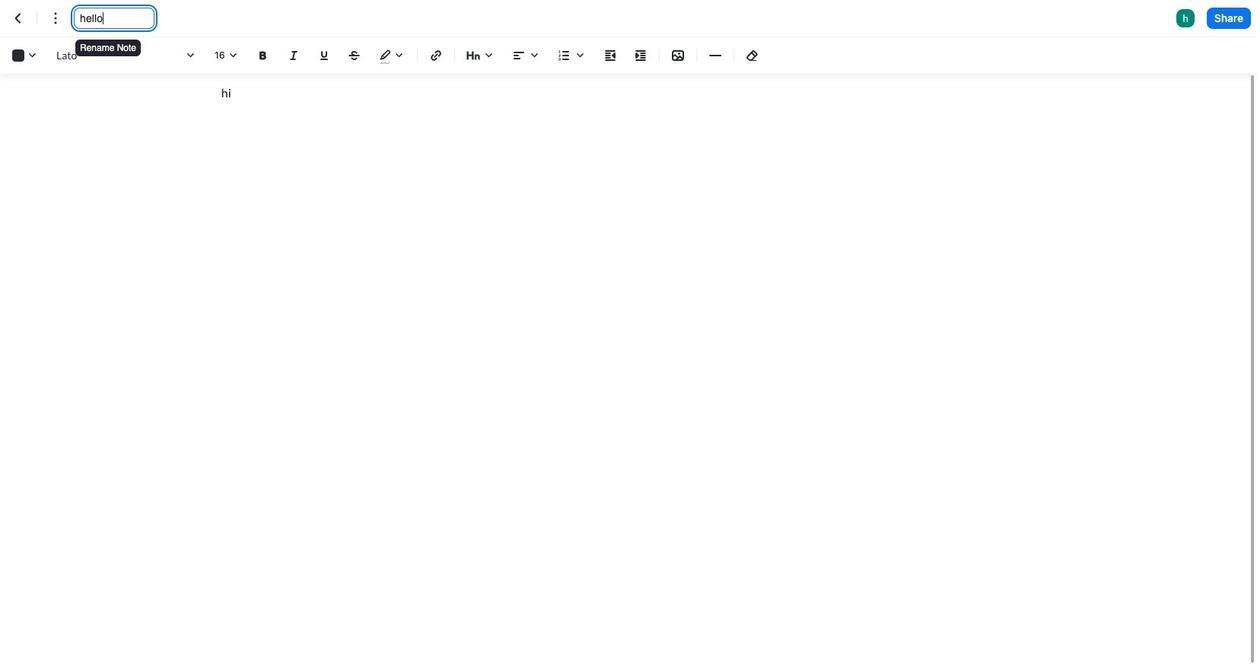 Task type: locate. For each thing, give the bounding box(es) containing it.
italic image
[[285, 46, 303, 65]]

divider line image
[[709, 49, 722, 62]]

tooltip
[[74, 29, 142, 58]]

strikethrough image
[[346, 46, 364, 65]]

increase indent image
[[632, 46, 650, 65]]

None text field
[[80, 11, 148, 26]]

more image
[[46, 9, 65, 27]]

clear style image
[[744, 46, 762, 65]]



Task type: vqa. For each thing, say whether or not it's contained in the screenshot.
Personal Menu menu
no



Task type: describe. For each thing, give the bounding box(es) containing it.
bold image
[[254, 46, 273, 65]]

link image
[[427, 46, 445, 65]]

underline image
[[315, 46, 333, 65]]

decrease indent image
[[601, 46, 620, 65]]

all notes image
[[9, 9, 27, 27]]

howard image
[[1177, 9, 1195, 27]]

insert image image
[[669, 46, 687, 65]]



